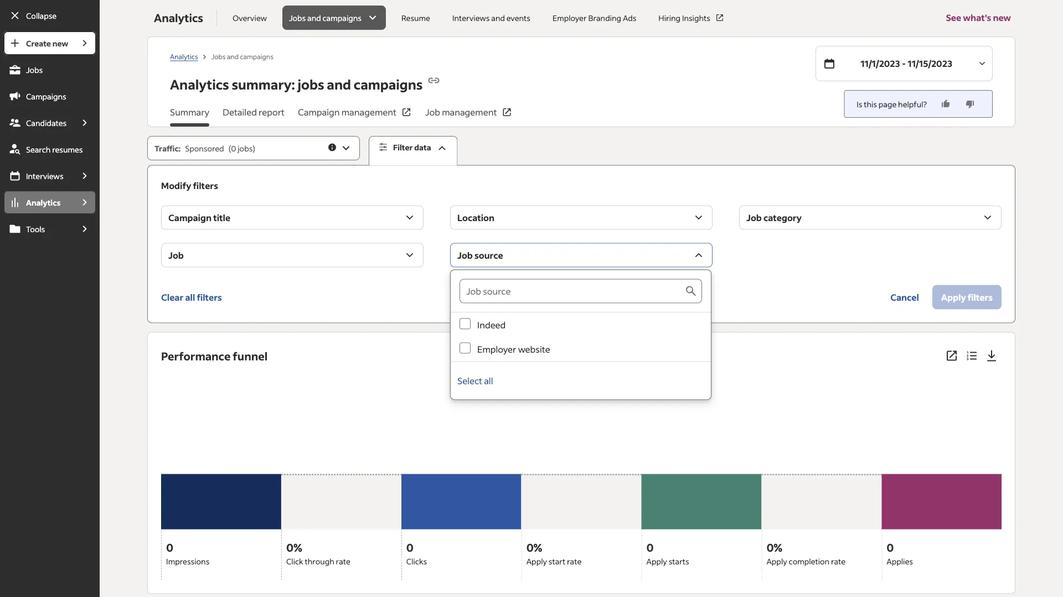 Task type: locate. For each thing, give the bounding box(es) containing it.
analytics
[[154, 11, 203, 25], [170, 52, 198, 61], [170, 76, 229, 93], [26, 198, 60, 208]]

funnel
[[233, 349, 268, 364]]

0% for 0% click through rate
[[286, 541, 302, 555]]

filters
[[193, 180, 218, 191], [197, 292, 222, 303]]

job inside dropdown button
[[457, 250, 473, 261]]

campaign down analytics summary: jobs and campaigns
[[298, 107, 340, 118]]

0 vertical spatial jobs
[[289, 13, 306, 23]]

0 inside 0 applies
[[887, 541, 894, 555]]

apply completion rate image
[[762, 375, 882, 530], [762, 475, 882, 530]]

interviews left events
[[452, 13, 490, 23]]

1 vertical spatial filters
[[197, 292, 222, 303]]

jobs
[[289, 13, 306, 23], [211, 52, 226, 61], [26, 65, 43, 75]]

0 vertical spatial jobs and campaigns
[[289, 13, 362, 23]]

starts
[[669, 557, 689, 567]]

apply inside 0% apply start rate
[[526, 557, 547, 567]]

this
[[864, 99, 877, 109]]

see
[[946, 12, 961, 23]]

3 0% from the left
[[767, 541, 782, 555]]

apply inside the 0 apply starts
[[646, 557, 667, 567]]

job inside dropdown button
[[168, 250, 184, 261]]

2 0% from the left
[[526, 541, 542, 555]]

ads
[[623, 13, 636, 23]]

11/15/2023
[[908, 58, 952, 69]]

interviews
[[452, 13, 490, 23], [26, 171, 63, 181]]

0 horizontal spatial rate
[[336, 557, 350, 567]]

0%
[[286, 541, 302, 555], [526, 541, 542, 555], [767, 541, 782, 555]]

jobs inside button
[[289, 13, 306, 23]]

campaign left title
[[168, 212, 212, 223]]

Job source field
[[460, 279, 684, 304]]

new
[[993, 12, 1011, 23], [52, 38, 68, 48]]

0% inside the 0% click through rate
[[286, 541, 302, 555]]

job management link
[[425, 106, 512, 127]]

indeed
[[477, 320, 506, 331]]

rate inside 0% apply start rate
[[567, 557, 582, 567]]

job left the source
[[457, 250, 473, 261]]

jobs right (
[[238, 143, 253, 153]]

interviews and events link
[[446, 6, 537, 30]]

campaign title
[[168, 212, 230, 223]]

filters right modify
[[193, 180, 218, 191]]

jobs up campaign management
[[298, 76, 324, 93]]

rate right start
[[567, 557, 582, 567]]

0 horizontal spatial employer
[[477, 344, 516, 355]]

hiring insights link
[[652, 6, 731, 30]]

0 vertical spatial jobs
[[298, 76, 324, 93]]

impressions
[[166, 557, 209, 567]]

0 horizontal spatial campaign
[[168, 212, 212, 223]]

table view image
[[965, 350, 978, 363]]

applies image
[[882, 375, 1002, 530]]

0 vertical spatial all
[[185, 292, 195, 303]]

1 vertical spatial jobs and campaigns
[[211, 52, 273, 61]]

filter
[[393, 143, 413, 153]]

job down show shareable url icon
[[425, 107, 440, 118]]

show shareable url image
[[427, 74, 440, 87]]

0 vertical spatial campaign
[[298, 107, 340, 118]]

1 horizontal spatial jobs and campaigns
[[289, 13, 362, 23]]

1 apply from the left
[[526, 557, 547, 567]]

1 horizontal spatial management
[[442, 107, 497, 118]]

all right clear
[[185, 292, 195, 303]]

job up clear
[[168, 250, 184, 261]]

1 horizontal spatial analytics link
[[170, 52, 198, 61]]

interviews for interviews and events
[[452, 13, 490, 23]]

0 horizontal spatial all
[[185, 292, 195, 303]]

0% inside 0% apply completion rate
[[767, 541, 782, 555]]

detailed report link
[[223, 106, 285, 127]]

1 horizontal spatial interviews
[[452, 13, 490, 23]]

job for job
[[168, 250, 184, 261]]

0 horizontal spatial interviews
[[26, 171, 63, 181]]

sponsored
[[185, 143, 224, 153]]

0% click through rate
[[286, 541, 350, 567]]

campaign for campaign title
[[168, 212, 212, 223]]

0 horizontal spatial analytics link
[[3, 190, 73, 215]]

0 inside 0 clicks
[[406, 541, 414, 555]]

job
[[425, 107, 440, 118], [746, 212, 762, 223], [168, 250, 184, 261], [457, 250, 473, 261]]

1 vertical spatial new
[[52, 38, 68, 48]]

rate inside 0% apply completion rate
[[831, 557, 846, 567]]

1 0% from the left
[[286, 541, 302, 555]]

0 horizontal spatial jobs
[[26, 65, 43, 75]]

0 horizontal spatial apply
[[526, 557, 547, 567]]

1 vertical spatial interviews
[[26, 171, 63, 181]]

analytics summary: jobs and campaigns
[[170, 76, 423, 93]]

0 apply starts
[[646, 541, 689, 567]]

menu bar containing create new
[[0, 31, 100, 598]]

1 horizontal spatial new
[[993, 12, 1011, 23]]

employer
[[553, 13, 587, 23], [477, 344, 516, 355]]

all right select
[[484, 375, 493, 387]]

job inside popup button
[[746, 212, 762, 223]]

0 for 0 apply starts
[[646, 541, 654, 555]]

0 for 0 impressions
[[166, 541, 173, 555]]

0 inside '0 impressions'
[[166, 541, 173, 555]]

1 vertical spatial employer
[[477, 344, 516, 355]]

1 horizontal spatial 0%
[[526, 541, 542, 555]]

campaign inside dropdown button
[[168, 212, 212, 223]]

resumes
[[52, 145, 83, 154]]

3 rate from the left
[[831, 557, 846, 567]]

jobs and campaigns
[[289, 13, 362, 23], [211, 52, 273, 61]]

rate
[[336, 557, 350, 567], [567, 557, 582, 567], [831, 557, 846, 567]]

0 vertical spatial employer
[[553, 13, 587, 23]]

rate inside the 0% click through rate
[[336, 557, 350, 567]]

campaigns
[[26, 91, 66, 101]]

employer inside option
[[477, 344, 516, 355]]

2 apply from the left
[[646, 557, 667, 567]]

jobs and campaigns button
[[282, 6, 386, 30]]

view detailed report image
[[945, 350, 959, 363]]

2 horizontal spatial apply
[[767, 557, 787, 567]]

interviews down search resumes link at the left top of page
[[26, 171, 63, 181]]

new right what's at the top right of page
[[993, 12, 1011, 23]]

rate right completion in the bottom right of the page
[[831, 557, 846, 567]]

new right create
[[52, 38, 68, 48]]

1 horizontal spatial campaign
[[298, 107, 340, 118]]

0 clicks
[[406, 541, 427, 567]]

collapse
[[26, 11, 57, 20]]

and inside button
[[307, 13, 321, 23]]

this filters data based on the type of traffic a job received, not the sponsored status of the job itself. some jobs may receive both sponsored and organic traffic. combined view shows all traffic. image
[[327, 143, 337, 153]]

0 horizontal spatial new
[[52, 38, 68, 48]]

employer down indeed
[[477, 344, 516, 355]]

1 management from the left
[[341, 107, 396, 118]]

0
[[231, 143, 236, 153], [166, 541, 173, 555], [406, 541, 414, 555], [646, 541, 654, 555], [887, 541, 894, 555]]

job source button
[[450, 243, 713, 268]]

job left category
[[746, 212, 762, 223]]

0 horizontal spatial management
[[341, 107, 396, 118]]

clicks image
[[401, 375, 521, 530]]

2 vertical spatial jobs
[[26, 65, 43, 75]]

1 horizontal spatial jobs
[[211, 52, 226, 61]]

1 apply completion rate image from the top
[[762, 375, 882, 530]]

insights
[[682, 13, 710, 23]]

interviews inside menu bar
[[26, 171, 63, 181]]

filter data button
[[369, 136, 458, 166]]

apply inside 0% apply completion rate
[[767, 557, 787, 567]]

1 vertical spatial analytics link
[[3, 190, 73, 215]]

campaign management link
[[298, 106, 412, 127]]

0 inside the 0 apply starts
[[646, 541, 654, 555]]

11/1/2023
[[861, 58, 900, 69]]

completion
[[789, 557, 829, 567]]

0 for 0 clicks
[[406, 541, 414, 555]]

1 vertical spatial campaign
[[168, 212, 212, 223]]

0 vertical spatial interviews
[[452, 13, 490, 23]]

campaigns
[[323, 13, 362, 23], [240, 52, 273, 61], [354, 76, 423, 93]]

employer for employer branding ads
[[553, 13, 587, 23]]

performance funnel
[[161, 349, 268, 364]]

apply left completion in the bottom right of the page
[[767, 557, 787, 567]]

select all
[[457, 375, 493, 387]]

helpful?
[[898, 99, 927, 109]]

2 management from the left
[[442, 107, 497, 118]]

detailed report
[[223, 107, 285, 118]]

1 horizontal spatial all
[[484, 375, 493, 387]]

3 apply from the left
[[767, 557, 787, 567]]

click through rate image
[[281, 375, 401, 530], [281, 475, 401, 530]]

rate for 0% click through rate
[[336, 557, 350, 567]]

campaign
[[298, 107, 340, 118], [168, 212, 212, 223]]

filters right clear
[[197, 292, 222, 303]]

jobs
[[298, 76, 324, 93], [238, 143, 253, 153]]

2 horizontal spatial rate
[[831, 557, 846, 567]]

1 vertical spatial jobs
[[238, 143, 253, 153]]

apply left starts
[[646, 557, 667, 567]]

hiring
[[659, 13, 681, 23]]

2 rate from the left
[[567, 557, 582, 567]]

management
[[341, 107, 396, 118], [442, 107, 497, 118]]

apply start rate image
[[521, 375, 642, 530], [521, 475, 642, 530]]

employer website
[[477, 344, 550, 355]]

1 vertical spatial campaigns
[[240, 52, 273, 61]]

2 horizontal spatial jobs
[[289, 13, 306, 23]]

create new
[[26, 38, 68, 48]]

campaigns inside button
[[323, 13, 362, 23]]

export as csv image
[[985, 350, 998, 363]]

(
[[228, 143, 231, 153]]

cancel button
[[882, 285, 928, 310]]

1 horizontal spatial employer
[[553, 13, 587, 23]]

0 vertical spatial campaigns
[[323, 13, 362, 23]]

interviews link
[[3, 164, 73, 188]]

0 horizontal spatial 0%
[[286, 541, 302, 555]]

0% inside 0% apply start rate
[[526, 541, 542, 555]]

0 vertical spatial new
[[993, 12, 1011, 23]]

new inside button
[[993, 12, 1011, 23]]

apply left start
[[526, 557, 547, 567]]

employer left branding
[[553, 13, 587, 23]]

all
[[185, 292, 195, 303], [484, 375, 493, 387]]

start
[[549, 557, 565, 567]]

summary
[[170, 107, 209, 118]]

1 horizontal spatial apply
[[646, 557, 667, 567]]

menu bar
[[0, 31, 100, 598]]

)
[[253, 143, 255, 153]]

apply for 0% apply completion rate
[[767, 557, 787, 567]]

2 horizontal spatial 0%
[[767, 541, 782, 555]]

1 horizontal spatial rate
[[567, 557, 582, 567]]

employer branding ads link
[[546, 6, 643, 30]]

rate right through
[[336, 557, 350, 567]]

1 horizontal spatial jobs
[[298, 76, 324, 93]]

all inside job source 'list box'
[[484, 375, 493, 387]]

analytics link
[[170, 52, 198, 61], [3, 190, 73, 215]]

1 vertical spatial all
[[484, 375, 493, 387]]

1 rate from the left
[[336, 557, 350, 567]]

impressions image
[[161, 375, 281, 530]]

is this page helpful?
[[857, 99, 927, 109]]



Task type: vqa. For each thing, say whether or not it's contained in the screenshot.
Apply starts IMAGE
yes



Task type: describe. For each thing, give the bounding box(es) containing it.
apply for 0 apply starts
[[646, 557, 667, 567]]

hiring insights
[[659, 13, 710, 23]]

overview link
[[226, 6, 274, 30]]

jobs link
[[3, 58, 96, 82]]

0% apply completion rate
[[767, 541, 846, 567]]

employer for employer website
[[477, 344, 516, 355]]

job management
[[425, 107, 497, 118]]

cancel
[[890, 292, 919, 303]]

campaigns link
[[3, 84, 96, 109]]

search
[[26, 145, 51, 154]]

management for job management
[[442, 107, 497, 118]]

create new link
[[3, 31, 73, 55]]

website
[[518, 344, 550, 355]]

tools link
[[3, 217, 73, 241]]

2 apply start rate image from the top
[[521, 475, 642, 530]]

modify
[[161, 180, 191, 191]]

search resumes link
[[3, 137, 96, 162]]

0% for 0% apply start rate
[[526, 541, 542, 555]]

modify filters
[[161, 180, 218, 191]]

job for job category
[[746, 212, 762, 223]]

summary link
[[170, 106, 209, 127]]

collapse button
[[3, 3, 96, 28]]

what's
[[963, 12, 991, 23]]

select
[[457, 375, 482, 387]]

job source list box
[[451, 271, 711, 400]]

category
[[764, 212, 802, 223]]

clear all filters button
[[161, 285, 222, 310]]

title
[[213, 212, 230, 223]]

candidates link
[[3, 111, 73, 135]]

is
[[857, 99, 862, 109]]

filter data
[[393, 143, 431, 153]]

0 impressions
[[166, 541, 209, 567]]

applies
[[887, 557, 913, 567]]

employer website option
[[451, 338, 711, 362]]

summary:
[[232, 76, 295, 93]]

0% for 0% apply completion rate
[[767, 541, 782, 555]]

rate for 0% apply completion rate
[[831, 557, 846, 567]]

through
[[305, 557, 334, 567]]

campaign for campaign management
[[298, 107, 340, 118]]

resume
[[401, 13, 430, 23]]

job category
[[746, 212, 802, 223]]

0% apply start rate
[[526, 541, 582, 567]]

campaign management
[[298, 107, 396, 118]]

create
[[26, 38, 51, 48]]

location
[[457, 212, 494, 223]]

rate for 0% apply start rate
[[567, 557, 582, 567]]

overview
[[232, 13, 267, 23]]

filters inside clear all filters button
[[197, 292, 222, 303]]

job category button
[[739, 206, 1002, 230]]

1 click through rate image from the top
[[281, 375, 401, 530]]

performance
[[161, 349, 231, 364]]

job for job source
[[457, 250, 473, 261]]

this page is not helpful image
[[965, 99, 976, 110]]

page
[[879, 99, 897, 109]]

2 apply completion rate image from the top
[[762, 475, 882, 530]]

jobs inside menu bar
[[26, 65, 43, 75]]

data
[[414, 143, 431, 153]]

clear
[[161, 292, 183, 303]]

campaign title button
[[161, 206, 424, 230]]

management for campaign management
[[341, 107, 396, 118]]

this page is helpful image
[[940, 99, 951, 110]]

detailed
[[223, 107, 257, 118]]

apply for 0% apply start rate
[[526, 557, 547, 567]]

select all button
[[457, 369, 493, 393]]

traffic:
[[155, 143, 181, 153]]

job for job management
[[425, 107, 440, 118]]

interviews and events
[[452, 13, 530, 23]]

0 horizontal spatial jobs and campaigns
[[211, 52, 273, 61]]

all for select
[[484, 375, 493, 387]]

see what's new button
[[946, 0, 1011, 37]]

branding
[[588, 13, 621, 23]]

clear all filters
[[161, 292, 222, 303]]

0 for 0 applies
[[887, 541, 894, 555]]

1 apply start rate image from the top
[[521, 375, 642, 530]]

0 applies
[[887, 541, 913, 567]]

indeed option
[[451, 313, 711, 338]]

1 vertical spatial jobs
[[211, 52, 226, 61]]

report
[[259, 107, 285, 118]]

see what's new
[[946, 12, 1011, 23]]

candidates
[[26, 118, 67, 128]]

0 vertical spatial filters
[[193, 180, 218, 191]]

0 horizontal spatial jobs
[[238, 143, 253, 153]]

2 vertical spatial campaigns
[[354, 76, 423, 93]]

resume link
[[395, 6, 437, 30]]

new inside menu bar
[[52, 38, 68, 48]]

11/1/2023 - 11/15/2023
[[861, 58, 952, 69]]

location button
[[450, 206, 713, 230]]

search resumes
[[26, 145, 83, 154]]

apply starts image
[[641, 375, 762, 530]]

traffic: sponsored ( 0 jobs )
[[155, 143, 255, 153]]

-
[[902, 58, 906, 69]]

all for clear
[[185, 292, 195, 303]]

2 click through rate image from the top
[[281, 475, 401, 530]]

0 vertical spatial analytics link
[[170, 52, 198, 61]]

interviews for interviews
[[26, 171, 63, 181]]

job source
[[457, 250, 503, 261]]

clicks
[[406, 557, 427, 567]]

click
[[286, 557, 303, 567]]

events
[[506, 13, 530, 23]]

source
[[475, 250, 503, 261]]

employer branding ads
[[553, 13, 636, 23]]

tools
[[26, 224, 45, 234]]

jobs and campaigns inside button
[[289, 13, 362, 23]]



